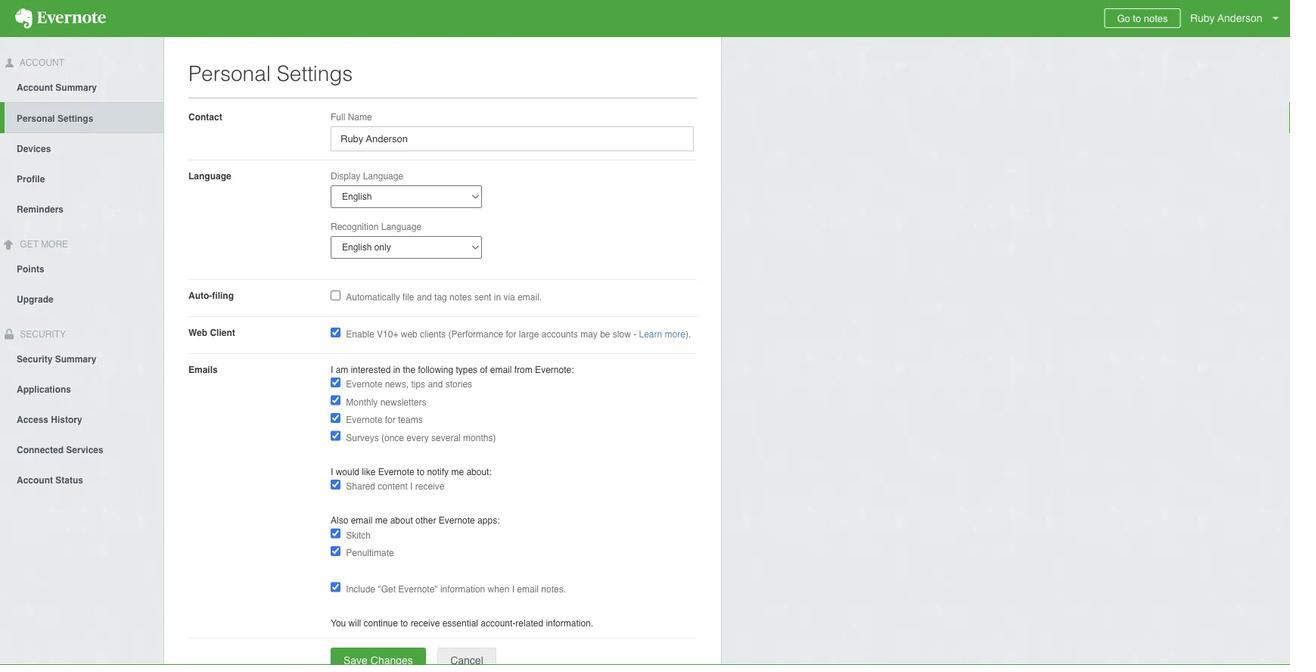 Task type: describe. For each thing, give the bounding box(es) containing it.
related
[[516, 618, 544, 629]]

web client
[[188, 327, 235, 338]]

summary for account summary
[[56, 82, 97, 93]]

recognition
[[331, 221, 379, 232]]

summary for security summary
[[55, 354, 96, 364]]

when
[[488, 584, 510, 595]]

accounts
[[542, 329, 578, 340]]

full
[[331, 112, 345, 122]]

more
[[665, 329, 686, 340]]

file
[[403, 292, 414, 303]]

monthly
[[346, 397, 378, 408]]

-
[[634, 329, 637, 340]]

access history
[[17, 414, 82, 425]]

reminders link
[[0, 194, 163, 224]]

clients
[[420, 329, 446, 340]]

connected
[[17, 445, 64, 455]]

services
[[66, 445, 103, 455]]

account status
[[17, 475, 83, 485]]

every
[[407, 433, 429, 443]]

account for account
[[17, 58, 64, 68]]

1 vertical spatial in
[[393, 364, 400, 375]]

evernote link
[[0, 0, 121, 37]]

i down the i would like evernote to notify me about:
[[410, 481, 413, 492]]

i up shared content i receive "option"
[[331, 467, 333, 477]]

1 vertical spatial notes
[[450, 292, 472, 303]]

Skitch checkbox
[[331, 529, 341, 539]]

account for account status
[[17, 475, 53, 485]]

applications
[[17, 384, 71, 395]]

types
[[456, 364, 478, 375]]

Automatically file and tag notes sent in via email. checkbox
[[331, 291, 341, 300]]

account summary link
[[0, 72, 163, 102]]

auto-filing
[[188, 290, 234, 301]]

include "get evernote" information when i email notes.
[[346, 584, 566, 595]]

am
[[336, 364, 348, 375]]

will
[[349, 618, 361, 629]]

security for security
[[17, 329, 66, 340]]

0 vertical spatial and
[[417, 292, 432, 303]]

1 vertical spatial to
[[417, 467, 425, 477]]

information
[[440, 584, 485, 595]]

i am interested in the following types of email from evernote:
[[331, 364, 574, 375]]

account for account summary
[[17, 82, 53, 93]]

client
[[210, 327, 235, 338]]

ruby
[[1191, 12, 1215, 24]]

teams
[[398, 415, 423, 425]]

account summary
[[17, 82, 97, 93]]

2 vertical spatial email
[[517, 584, 539, 595]]

Evernote news, tips and stories checkbox
[[331, 378, 341, 388]]

ruby anderson link
[[1187, 0, 1291, 37]]

shared content i receive
[[346, 481, 445, 492]]

(performance
[[448, 329, 503, 340]]

evernote news, tips and stories
[[346, 379, 472, 390]]

following
[[418, 364, 453, 375]]

essential
[[443, 618, 478, 629]]

other
[[416, 515, 436, 526]]

i left am
[[331, 364, 333, 375]]

evernote up surveys
[[346, 415, 383, 425]]

access history link
[[0, 404, 163, 434]]

notes.
[[541, 584, 566, 595]]

via
[[504, 292, 515, 303]]

filing
[[212, 290, 234, 301]]

devices
[[17, 144, 51, 154]]

evernote right the other on the bottom
[[439, 515, 475, 526]]

Include "Get Evernote" information when I email notes. checkbox
[[331, 582, 341, 592]]

recognition language
[[331, 221, 422, 232]]

profile
[[17, 174, 45, 185]]

evernote for teams
[[346, 415, 423, 425]]

evernote down interested
[[346, 379, 383, 390]]

surveys (once every several months)
[[346, 433, 496, 443]]

skitch
[[346, 530, 371, 541]]

0 horizontal spatial for
[[385, 415, 396, 425]]

connected services link
[[0, 434, 163, 464]]

automatically file and tag notes sent in via email.
[[346, 292, 542, 303]]

notify
[[427, 467, 449, 477]]

reminders
[[17, 204, 64, 215]]

shared
[[346, 481, 375, 492]]

1 vertical spatial email
[[351, 515, 373, 526]]

more
[[41, 239, 68, 250]]

1 horizontal spatial settings
[[277, 61, 353, 86]]

display language
[[331, 171, 403, 181]]

i would like evernote to notify me about:
[[331, 467, 492, 477]]

tips
[[411, 379, 425, 390]]

stories
[[446, 379, 472, 390]]

go
[[1117, 12, 1131, 24]]

learn
[[639, 329, 662, 340]]

settings inside personal settings link
[[58, 113, 93, 124]]

large
[[519, 329, 539, 340]]

Evernote for teams checkbox
[[331, 413, 341, 423]]

be
[[600, 329, 610, 340]]

devices link
[[0, 133, 163, 163]]

also
[[331, 515, 348, 526]]

1 horizontal spatial personal
[[188, 61, 271, 86]]

penultimate
[[346, 548, 394, 559]]

history
[[51, 414, 82, 425]]

Penultimate checkbox
[[331, 546, 341, 556]]

1 horizontal spatial in
[[494, 292, 501, 303]]

1 horizontal spatial personal settings
[[188, 61, 353, 86]]

you
[[331, 618, 346, 629]]

Monthly newsletters checkbox
[[331, 395, 341, 405]]

auto-
[[188, 290, 212, 301]]

automatically
[[346, 292, 400, 303]]



Task type: locate. For each thing, give the bounding box(es) containing it.
me left about
[[375, 515, 388, 526]]

security
[[17, 329, 66, 340], [17, 354, 52, 364]]

None submit
[[331, 648, 426, 665]]

settings
[[277, 61, 353, 86], [58, 113, 93, 124]]

None button
[[438, 648, 496, 665]]

v10+
[[377, 329, 398, 340]]

like
[[362, 467, 376, 477]]

account
[[17, 58, 64, 68], [17, 82, 53, 93], [17, 475, 53, 485]]

account down connected
[[17, 475, 53, 485]]

0 horizontal spatial notes
[[450, 292, 472, 303]]

Surveys (once every several months) checkbox
[[331, 431, 341, 441]]

0 vertical spatial to
[[1133, 12, 1142, 24]]

surveys
[[346, 433, 379, 443]]

to
[[1133, 12, 1142, 24], [417, 467, 425, 477], [401, 618, 408, 629]]

in left via
[[494, 292, 501, 303]]

points
[[17, 264, 44, 274]]

personal settings
[[188, 61, 353, 86], [17, 113, 93, 124]]

account up personal settings link
[[17, 82, 53, 93]]

personal
[[188, 61, 271, 86], [17, 113, 55, 124]]

Shared content I receive checkbox
[[331, 480, 341, 490]]

to right go
[[1133, 12, 1142, 24]]

get
[[20, 239, 39, 250]]

0 vertical spatial for
[[506, 329, 517, 340]]

0 horizontal spatial settings
[[58, 113, 93, 124]]

and down the following
[[428, 379, 443, 390]]

1 vertical spatial for
[[385, 415, 396, 425]]

me right notify
[[451, 467, 464, 477]]

status
[[56, 475, 83, 485]]

would
[[336, 467, 360, 477]]

language right display on the top left of page
[[363, 171, 403, 181]]

2 horizontal spatial to
[[1133, 12, 1142, 24]]

0 vertical spatial email
[[490, 364, 512, 375]]

1 vertical spatial account
[[17, 82, 53, 93]]

notes right go
[[1144, 12, 1168, 24]]

upgrade
[[17, 294, 53, 305]]

web
[[401, 329, 418, 340]]

enable v10+ web clients (performance for large accounts may be slow - learn more ).
[[346, 329, 691, 340]]

me
[[451, 467, 464, 477], [375, 515, 388, 526]]

settings up devices link
[[58, 113, 93, 124]]

0 horizontal spatial personal settings
[[17, 113, 93, 124]]

0 vertical spatial personal settings
[[188, 61, 353, 86]]

0 vertical spatial in
[[494, 292, 501, 303]]

1 vertical spatial and
[[428, 379, 443, 390]]

anderson
[[1218, 12, 1263, 24]]

language for display
[[363, 171, 403, 181]]

slow
[[613, 329, 631, 340]]

the
[[403, 364, 416, 375]]

1 horizontal spatial me
[[451, 467, 464, 477]]

0 horizontal spatial in
[[393, 364, 400, 375]]

monthly newsletters
[[346, 397, 426, 408]]

get more
[[17, 239, 68, 250]]

and
[[417, 292, 432, 303], [428, 379, 443, 390]]

email left notes.
[[517, 584, 539, 595]]

apps:
[[478, 515, 500, 526]]

security for security summary
[[17, 354, 52, 364]]

you will continue to receive essential account-related information.
[[331, 618, 593, 629]]

(once
[[381, 433, 404, 443]]

sent
[[474, 292, 492, 303]]

interested
[[351, 364, 391, 375]]

web
[[188, 327, 207, 338]]

in
[[494, 292, 501, 303], [393, 364, 400, 375]]

evernote
[[346, 379, 383, 390], [346, 415, 383, 425], [378, 467, 415, 477], [439, 515, 475, 526]]

summary
[[56, 82, 97, 93], [55, 354, 96, 364]]

personal up devices
[[17, 113, 55, 124]]

0 vertical spatial settings
[[277, 61, 353, 86]]

upgrade link
[[0, 284, 163, 314]]

1 vertical spatial personal settings
[[17, 113, 93, 124]]

0 vertical spatial me
[[451, 467, 464, 477]]

applications link
[[0, 373, 163, 404]]

summary up personal settings link
[[56, 82, 97, 93]]

security summary link
[[0, 343, 163, 373]]

1 vertical spatial receive
[[411, 618, 440, 629]]

i
[[331, 364, 333, 375], [331, 467, 333, 477], [410, 481, 413, 492], [512, 584, 515, 595]]

evernote:
[[535, 364, 574, 375]]

to inside go to notes link
[[1133, 12, 1142, 24]]

1 horizontal spatial notes
[[1144, 12, 1168, 24]]

evernote up "shared content i receive" at bottom
[[378, 467, 415, 477]]

receive down evernote"
[[411, 618, 440, 629]]

go to notes link
[[1105, 8, 1181, 28]]

).
[[686, 329, 691, 340]]

for left the large
[[506, 329, 517, 340]]

learn more link
[[639, 329, 686, 340]]

0 horizontal spatial me
[[375, 515, 388, 526]]

security up security summary
[[17, 329, 66, 340]]

in left the at the left bottom
[[393, 364, 400, 375]]

2 vertical spatial account
[[17, 475, 53, 485]]

and right file
[[417, 292, 432, 303]]

1 vertical spatial personal
[[17, 113, 55, 124]]

evernote image
[[0, 8, 121, 29]]

email up skitch
[[351, 515, 373, 526]]

email
[[490, 364, 512, 375], [351, 515, 373, 526], [517, 584, 539, 595]]

security up applications
[[17, 354, 52, 364]]

0 horizontal spatial to
[[401, 618, 408, 629]]

news,
[[385, 379, 409, 390]]

1 horizontal spatial email
[[490, 364, 512, 375]]

2 horizontal spatial email
[[517, 584, 539, 595]]

from
[[515, 364, 533, 375]]

notes right tag
[[450, 292, 472, 303]]

about:
[[467, 467, 492, 477]]

to right continue
[[401, 618, 408, 629]]

go to notes
[[1117, 12, 1168, 24]]

personal up contact
[[188, 61, 271, 86]]

several
[[431, 433, 461, 443]]

0 horizontal spatial personal
[[17, 113, 55, 124]]

0 vertical spatial receive
[[415, 481, 445, 492]]

Full Name text field
[[331, 126, 694, 151]]

language for recognition
[[381, 221, 422, 232]]

language down contact
[[188, 171, 231, 181]]

also email me about other evernote apps:
[[331, 515, 500, 526]]

summary up the applications link
[[55, 354, 96, 364]]

0 vertical spatial summary
[[56, 82, 97, 93]]

security summary
[[17, 354, 96, 364]]

email right of
[[490, 364, 512, 375]]

may
[[581, 329, 598, 340]]

months)
[[463, 433, 496, 443]]

full name
[[331, 112, 372, 122]]

settings up full
[[277, 61, 353, 86]]

1 vertical spatial me
[[375, 515, 388, 526]]

access
[[17, 414, 48, 425]]

email.
[[518, 292, 542, 303]]

1 vertical spatial security
[[17, 354, 52, 364]]

0 vertical spatial notes
[[1144, 12, 1168, 24]]

1 vertical spatial settings
[[58, 113, 93, 124]]

profile link
[[0, 163, 163, 194]]

None checkbox
[[331, 328, 341, 338]]

1 vertical spatial summary
[[55, 354, 96, 364]]

receive down notify
[[415, 481, 445, 492]]

evernote"
[[398, 584, 438, 595]]

for up "(once"
[[385, 415, 396, 425]]

emails
[[188, 364, 218, 375]]

account up account summary at the top of the page
[[17, 58, 64, 68]]

points link
[[0, 253, 163, 284]]

1 horizontal spatial to
[[417, 467, 425, 477]]

account-
[[481, 618, 516, 629]]

2 vertical spatial to
[[401, 618, 408, 629]]

include
[[346, 584, 375, 595]]

language right recognition
[[381, 221, 422, 232]]

information.
[[546, 618, 593, 629]]

to left notify
[[417, 467, 425, 477]]

1 horizontal spatial for
[[506, 329, 517, 340]]

ruby anderson
[[1191, 12, 1263, 24]]

0 vertical spatial security
[[17, 329, 66, 340]]

i right when
[[512, 584, 515, 595]]

contact
[[188, 112, 222, 122]]

0 vertical spatial account
[[17, 58, 64, 68]]

notes
[[1144, 12, 1168, 24], [450, 292, 472, 303]]

tag
[[435, 292, 447, 303]]

0 vertical spatial personal
[[188, 61, 271, 86]]

account status link
[[0, 464, 163, 495]]

0 horizontal spatial email
[[351, 515, 373, 526]]

enable
[[346, 329, 374, 340]]



Task type: vqa. For each thing, say whether or not it's contained in the screenshot.
when
yes



